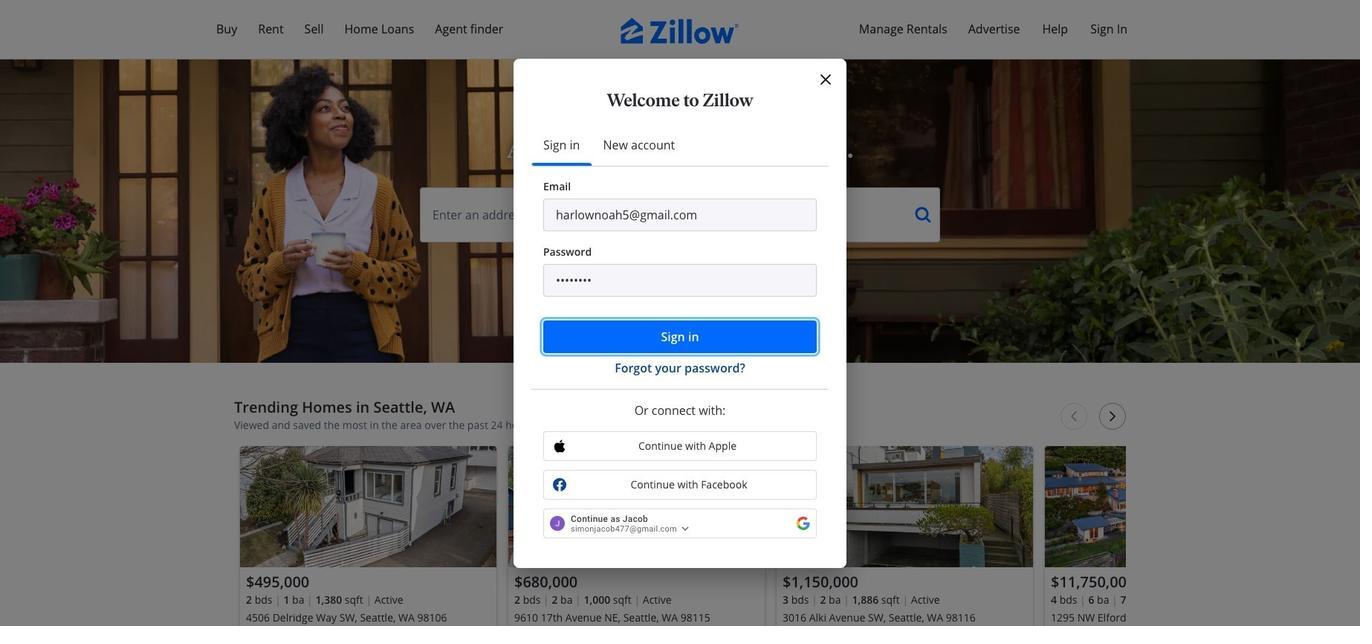 Task type: vqa. For each thing, say whether or not it's contained in the screenshot.
Temecula in the main content
no



Task type: describe. For each thing, give the bounding box(es) containing it.
4 group from the left
[[1046, 446, 1302, 626]]

1295 nw elford drive, seattle, wa 98177 element
[[1046, 446, 1302, 626]]

1295 nw elford drive, seattle, wa 98177 image
[[1046, 446, 1302, 567]]

4506 delridge way sw, seattle, wa 98106 element
[[240, 446, 497, 626]]

3 group from the left
[[777, 446, 1034, 626]]

authentication tabs tab list
[[532, 124, 829, 166]]

Enter password password field
[[544, 264, 817, 296]]

main navigation
[[0, 0, 1361, 59]]



Task type: locate. For each thing, give the bounding box(es) containing it.
3016 alki avenue sw, seattle, wa 98116 image
[[777, 446, 1034, 567]]

4506 delridge way sw, seattle, wa 98106 image
[[240, 446, 497, 567]]

None submit
[[544, 320, 817, 353]]

1 group from the left
[[240, 446, 497, 626]]

9610 17th avenue ne, seattle, wa 98115 element
[[509, 446, 765, 626]]

zillow logo image
[[621, 18, 740, 44]]

group
[[240, 446, 497, 626], [509, 446, 765, 626], [777, 446, 1034, 626], [1046, 446, 1302, 626]]

list
[[234, 440, 1302, 626]]

9610 17th avenue ne, seattle, wa 98115 image
[[509, 446, 765, 567]]

dialog
[[514, 58, 847, 568]]

sign in actions group
[[544, 320, 817, 377]]

home recommendations carousel element
[[234, 399, 1302, 626]]

2 group from the left
[[509, 446, 765, 626]]

3016 alki avenue sw, seattle, wa 98116 element
[[777, 446, 1034, 626]]

Enter email email field
[[544, 198, 817, 231]]



